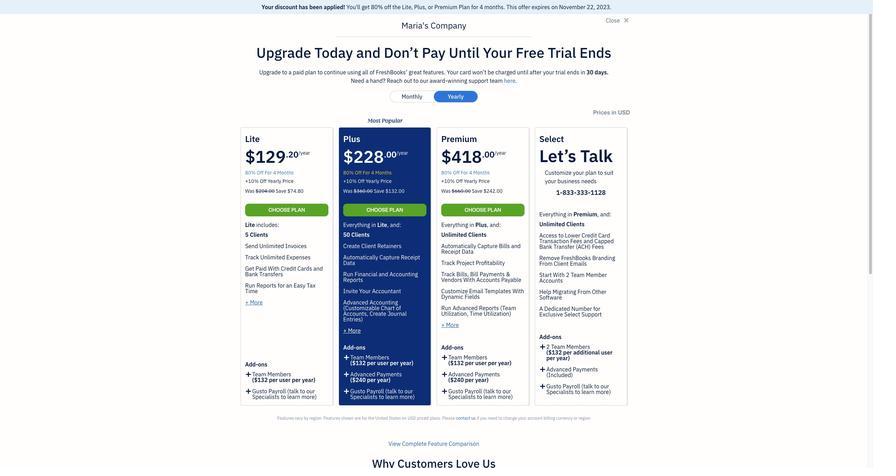 Task type: vqa. For each thing, say whether or not it's contained in the screenshot.
the leftmost Password
yes



Task type: describe. For each thing, give the bounding box(es) containing it.
1 horizontal spatial account
[[401, 6, 420, 12]]

emails
[[571, 261, 587, 268]]

company for maria's company
[[431, 20, 467, 31]]

in for everything in lite , and: 50 clients
[[372, 222, 376, 229]]

run for run financial and accounting reports
[[344, 271, 354, 278]]

was for premium
[[442, 188, 451, 195]]

account profile element
[[284, 49, 540, 219]]

receipt inside automatically capture receipt data
[[401, 254, 421, 261]]

cards
[[298, 266, 312, 273]]

access
[[540, 232, 558, 239]]

save changes button
[[287, 418, 350, 435]]

plan left months.
[[459, 4, 470, 11]]

plan for premium
[[488, 207, 502, 214]]

0 horizontal spatial +
[[245, 299, 249, 307]]

freshbooks inside remove freshbooks branding from client emails
[[562, 255, 592, 262]]

get paid with credit cards and bank transfers
[[245, 266, 323, 278]]

Last Name text field
[[415, 113, 537, 128]]

entries)
[[344, 316, 363, 323]]

on inside button
[[345, 387, 351, 394]]

lite includes: 5 clients
[[245, 222, 279, 239]]

gusto payroll (talk to our specialists to learn more) down is
[[351, 388, 415, 401]]

ons for premium
[[455, 345, 464, 352]]

customize for your
[[546, 169, 572, 177]]

in inside the upgrade to a paid plan to continue using all of freshbooks' great features. your card won't be charged until after your trial ends in 30 days. need a hand? reach out to our award-winning support team here .
[[581, 69, 586, 76]]

fields
[[465, 294, 480, 301]]

1 horizontal spatial password
[[309, 190, 334, 197]]

$204.00
[[256, 188, 275, 195]]

($240 for plus
[[351, 377, 366, 384]]

yearly for premium
[[464, 178, 478, 185]]

has
[[299, 4, 308, 11]]

your right change
[[519, 416, 527, 422]]

support
[[582, 311, 602, 319]]

more for plus
[[348, 328, 361, 335]]

migrating
[[553, 289, 577, 296]]

email
[[470, 288, 484, 295]]

lite inside everything in lite , and: 50 clients
[[378, 222, 388, 229]]

templates
[[485, 288, 512, 295]]

50
[[344, 232, 350, 239]]

1 vertical spatial are
[[355, 416, 361, 422]]

everything in premium , and: unlimited clients
[[540, 211, 612, 228]]

your discount has been applied! you'll get 80% off the lite, plus, or premium plan for 4 months. this offer expires on november 22, 2023.
[[262, 4, 612, 11]]

team inside start with 2 team member accounts
[[571, 272, 585, 279]]

your inside preferences 'element'
[[350, 372, 359, 379]]

send unlimited invoices
[[245, 243, 307, 250]]

track for 00
[[442, 260, 456, 267]]

maria's company
[[402, 20, 467, 31]]

and: inside the everything in premium , and: unlimited clients
[[601, 211, 612, 218]]

year) inside 2 team members ($132 per additional user per year)
[[557, 355, 570, 362]]

comparison
[[449, 441, 480, 448]]

trial
[[548, 43, 577, 62]]

bank inside the get paid with credit cards and bank transfers
[[245, 271, 258, 278]]

gusto left log
[[252, 388, 267, 395]]

needs
[[582, 178, 597, 185]]

time inside run reports for an easy tax time
[[245, 288, 258, 295]]

clients for everything in plus , and: unlimited clients
[[469, 232, 487, 239]]

using
[[348, 69, 361, 76]]

and: for plus
[[390, 222, 402, 229]]

0 vertical spatial are
[[316, 6, 323, 12]]

($240 for premium
[[449, 377, 464, 384]]

send for send unlimited invoices
[[245, 243, 258, 250]]

display
[[322, 345, 339, 352]]

select inside a dedicated number for exclusive select support
[[565, 311, 581, 319]]

833-
[[563, 189, 577, 197]]

account profile
[[287, 26, 377, 43]]

for for premium
[[461, 170, 469, 176]]

payroll left log
[[269, 388, 286, 395]]

crown image
[[290, 5, 298, 13]]

, inside the everything in premium , and: unlimited clients
[[598, 211, 599, 218]]

all inside the upgrade to a paid plan to continue using all of freshbooks' great features. your card won't be charged until after your trial ends in 30 days. need a hand? reach out to our award-winning support team here .
[[363, 69, 369, 76]]

member
[[587, 272, 608, 279]]

choose plan button for plus
[[344, 204, 427, 217]]

bills
[[499, 243, 510, 250]]

(talk up the need
[[484, 388, 495, 395]]

features.
[[424, 69, 446, 76]]

price for plus
[[381, 178, 392, 185]]

and inside the automatically capture bills and receipt data
[[512, 243, 521, 250]]

preferences element
[[284, 244, 540, 404]]

additional
[[574, 350, 600, 357]]

with inside customize email templates with dynamic fields
[[513, 288, 525, 295]]

learn up vary
[[288, 394, 301, 401]]

($132 for lite
[[252, 377, 268, 384]]

prices in usd
[[594, 109, 631, 116]]

. inside the upgrade to a paid plan to continue using all of freshbooks' great features. your card won't be charged until after your trial ends in 30 days. need a hand? reach out to our award-winning support team here .
[[516, 77, 517, 84]]

capture for receipt
[[380, 254, 400, 261]]

dynamic
[[442, 294, 464, 301]]

specialists left log
[[252, 394, 280, 401]]

2 features from the left
[[324, 416, 341, 422]]

team for lite
[[252, 371, 266, 379]]

30 inside the upgrade to a paid plan to continue using all of freshbooks' great features. your card won't be charged until after your trial ends in 30 days. need a hand? reach out to our award-winning support team here .
[[587, 69, 594, 76]]

user inside 2 team members ($132 per additional user per year)
[[602, 350, 613, 357]]

region
[[579, 416, 591, 422]]

with inside start with 2 team member accounts
[[554, 272, 565, 279]]

won't
[[473, 69, 487, 76]]

your up 1-
[[546, 178, 557, 185]]

pay
[[422, 43, 446, 62]]

save for lite
[[276, 188, 287, 195]]

includes:
[[256, 222, 279, 229]]

0 vertical spatial premium
[[435, 4, 458, 11]]

sso
[[297, 190, 308, 197]]

. 00 /year for premium
[[482, 149, 507, 160]]

run for run reports for an easy tax time
[[245, 282, 255, 290]]

with inside the get paid with credit cards and bank transfers
[[268, 266, 280, 273]]

states
[[389, 416, 401, 422]]

lite inside lite includes: 5 clients
[[245, 222, 255, 229]]

accountant
[[372, 288, 401, 295]]

contact
[[456, 416, 471, 422]]

after
[[530, 69, 542, 76]]

2 inside start with 2 team member accounts
[[567, 272, 570, 279]]

for left months.
[[472, 4, 479, 11]]

80% for plus
[[344, 170, 354, 176]]

advanced payments ($240 per year) for premium
[[449, 371, 500, 384]]

+ more for plus
[[344, 328, 361, 335]]

time inside run advanced reports (team utilization, time utilization)
[[470, 311, 483, 318]]

1 vertical spatial the
[[368, 416, 375, 422]]

applied!
[[324, 4, 346, 11]]

by
[[304, 416, 309, 422]]

clients inside lite includes: 5 clients
[[250, 232, 268, 239]]

1 features from the left
[[278, 416, 294, 422]]

unlimited inside everything in plus , and: unlimited clients
[[442, 232, 467, 239]]

until
[[518, 69, 529, 76]]

1 vertical spatial account
[[287, 26, 337, 43]]

today
[[315, 43, 353, 62]]

user for lite
[[279, 377, 291, 384]]

for right the shown
[[362, 416, 367, 422]]

loading
[[287, 345, 305, 352]]

plus
[[476, 222, 487, 229]]

learn up the need
[[484, 394, 497, 401]]

accounts inside start with 2 team member accounts
[[540, 278, 563, 285]]

reports inside run reports for an easy tax time
[[257, 282, 277, 290]]

credit for and
[[582, 232, 598, 239]]

2 inside 2 team members ($132 per additional user per year)
[[547, 344, 550, 351]]

of inside button
[[307, 387, 312, 394]]

0 horizontal spatial client
[[362, 243, 376, 250]]

+ more link for premium
[[442, 322, 459, 329]]

gusto up 'please'
[[449, 388, 464, 395]]

billing
[[544, 416, 556, 422]]

1 vertical spatial or
[[574, 416, 578, 422]]

profile
[[340, 26, 377, 43]]

maria's for maria's company
[[402, 20, 429, 31]]

(talk down loading.
[[386, 388, 397, 395]]

80% off for 4 months +10% off yearly price was $660.00 save $242.00
[[442, 170, 503, 195]]

payments inside "advanced payments (included)"
[[573, 367, 599, 374]]

and inside the get paid with credit cards and bank transfers
[[314, 266, 323, 273]]

feedback
[[309, 332, 332, 339]]

80% left off
[[371, 4, 383, 11]]

change
[[504, 416, 518, 422]]

run for run advanced reports (team utilization, time utilization)
[[442, 305, 452, 312]]

80% for premium
[[442, 170, 452, 176]]

suit
[[605, 169, 614, 177]]

shown
[[342, 416, 354, 422]]

0 horizontal spatial + more link
[[245, 299, 263, 307]]

for inside run reports for an easy tax time
[[278, 282, 285, 290]]

(talk up vary
[[288, 388, 299, 395]]

learn down "advanced payments (included)"
[[582, 389, 595, 396]]

capture for bills
[[478, 243, 498, 250]]

premium inside the everything in premium , and: unlimited clients
[[574, 211, 598, 218]]

. for lite
[[286, 149, 289, 160]]

gusto payroll (talk to our specialists to learn more) up vary
[[252, 388, 317, 401]]

1 horizontal spatial fees
[[593, 244, 605, 251]]

specialists up the shown
[[351, 394, 378, 401]]

1-
[[557, 189, 563, 197]]

you'll
[[347, 4, 361, 11]]

team members ($132 per user per year) for plus
[[351, 355, 414, 367]]

choose inside preferences 'element'
[[287, 372, 304, 379]]

0 horizontal spatial 30
[[324, 6, 330, 12]]

bill
[[471, 271, 479, 278]]

prices
[[594, 109, 611, 116]]

this
[[507, 4, 518, 11]]

advanced payments ($240 per year) for plus
[[351, 371, 402, 384]]

password
[[308, 205, 332, 212]]

of inside the upgrade to a paid plan to continue using all of freshbooks' great features. your card won't be charged until after your trial ends in 30 days. need a hand? reach out to our award-winning support team here .
[[370, 69, 375, 76]]

was for plus
[[344, 188, 353, 195]]

333-
[[577, 189, 591, 197]]

0 horizontal spatial a
[[289, 69, 292, 76]]

add-ons for lite
[[245, 362, 268, 369]]

advanced inside "advanced payments (included)"
[[547, 367, 572, 374]]

advanced inside run advanced reports (team utilization, time utilization)
[[453, 305, 478, 312]]

members for premium
[[464, 355, 488, 362]]

run reports for an easy tax time
[[245, 282, 316, 295]]

client inside remove freshbooks branding from client emails
[[554, 261, 569, 268]]

everything for plus
[[344, 222, 370, 229]]

advanced inside advanced accounting (customizable chart of accounts, create journal entries)
[[344, 299, 369, 307]]

specialists up contact
[[449, 394, 476, 401]]

from inside remove freshbooks branding from client emails
[[540, 261, 553, 268]]

loading.
[[384, 372, 402, 379]]

your left the "discount"
[[262, 4, 274, 11]]

choose plan for plus
[[367, 207, 404, 214]]

credit for transfers
[[281, 266, 296, 273]]

our inside the upgrade to a paid plan to continue using all of freshbooks' great features. your card won't be charged until after your trial ends in 30 days. need a hand? reach out to our award-winning support team here .
[[420, 77, 429, 84]]

. 20 /year
[[286, 149, 310, 160]]

80% off for 4 months +10% off yearly price was $360.00 save $132.00
[[344, 170, 405, 195]]

00 for premium
[[485, 149, 495, 160]]

0 horizontal spatial or
[[428, 4, 434, 11]]

payroll down "advanced payments (included)"
[[563, 383, 581, 391]]

your up business
[[573, 169, 585, 177]]

log out of freshbooks on all devices
[[287, 387, 379, 394]]

gusto down choose what appears when your account is loading.
[[351, 388, 366, 395]]

automatically for automatically capture bills and receipt data
[[442, 243, 477, 250]]

been
[[310, 4, 323, 11]]

time format
[[287, 273, 315, 280]]

(talk down "advanced payments (included)"
[[582, 383, 593, 391]]

gusto down (included)
[[547, 383, 562, 391]]

for for plus
[[363, 170, 370, 176]]

0 vertical spatial upgrade
[[380, 6, 400, 12]]

+10% for plus
[[344, 178, 357, 185]]

receipt inside the automatically capture bills and receipt data
[[442, 249, 461, 256]]

members for lite
[[268, 371, 292, 379]]

plan inside customize your plan to suit your business needs
[[586, 169, 597, 177]]

devices
[[360, 387, 379, 394]]

view complete feature comparison link
[[389, 441, 480, 448]]

0 vertical spatial usd
[[619, 109, 631, 116]]

2 team members ($132 per additional user per year)
[[547, 344, 613, 362]]

yearly for lite
[[268, 178, 282, 185]]

help migrating from other software
[[540, 289, 607, 302]]

add- for premium
[[442, 345, 455, 352]]

your inside the upgrade to a paid plan to continue using all of freshbooks' great features. your card won't be charged until after your trial ends in 30 days. need a hand? reach out to our award-winning support team here .
[[447, 69, 459, 76]]

to inside customize your plan to suit your business needs
[[598, 169, 604, 177]]

don't
[[384, 43, 419, 62]]

months.
[[485, 4, 506, 11]]

in right left
[[351, 6, 355, 12]]

plan for lite
[[292, 207, 305, 214]]

choose for lite
[[269, 207, 291, 214]]

profitability
[[476, 260, 505, 267]]

times image
[[623, 16, 631, 25]]

until
[[449, 43, 480, 62]]

00 for plus
[[387, 149, 397, 160]]

. 00 /year for plus
[[384, 149, 408, 160]]

team inside 2 team members ($132 per additional user per year)
[[552, 344, 566, 351]]

account inside preferences 'element'
[[361, 372, 378, 379]]

create inside advanced accounting (customizable chart of accounts, create journal entries)
[[370, 311, 387, 318]]

unlimited down send unlimited invoices
[[261, 254, 285, 261]]

1 vertical spatial usd
[[408, 416, 416, 422]]

1 horizontal spatial a
[[366, 77, 369, 84]]

for inside a dedicated number for exclusive select support
[[594, 306, 601, 313]]

send us feedback
[[287, 332, 332, 339]]

add- for plus
[[344, 345, 356, 352]]

learn up states
[[386, 394, 399, 401]]

save for plus
[[374, 188, 385, 195]]

unlimited up track unlimited expenses
[[260, 243, 284, 250]]

track project profitability
[[442, 260, 505, 267]]

expenses
[[287, 254, 311, 261]]

financial
[[355, 271, 378, 278]]

close
[[606, 17, 621, 24]]

team for plus
[[351, 355, 365, 362]]

team for premium
[[449, 355, 463, 362]]

for for lite
[[265, 170, 272, 176]]

of inside advanced accounting (customizable chart of accounts, create journal entries)
[[396, 305, 401, 312]]

was for lite
[[245, 188, 255, 195]]

+ more link for plus
[[344, 328, 361, 335]]

more for premium
[[446, 322, 459, 329]]

0 horizontal spatial select
[[540, 133, 565, 145]]

0 horizontal spatial + more
[[245, 299, 263, 307]]

freshbooks inside the log out of freshbooks on all devices button
[[314, 387, 343, 394]]

1 horizontal spatial on
[[402, 416, 407, 422]]

if
[[477, 416, 480, 422]]

accounting inside the run financial and accounting reports
[[390, 271, 418, 278]]

track inside track bills, bill payments & vendors with accounts payable
[[442, 271, 456, 278]]

branding
[[593, 255, 616, 262]]

payroll up if
[[465, 388, 483, 395]]



Task type: locate. For each thing, give the bounding box(es) containing it.
or left region
[[574, 416, 578, 422]]

($240
[[351, 377, 366, 384], [449, 377, 464, 384]]

0 horizontal spatial more
[[250, 299, 263, 307]]

+ more link down utilization,
[[442, 322, 459, 329]]

run inside run reports for an easy tax time
[[245, 282, 255, 290]]

2 price from the left
[[381, 178, 392, 185]]

1 horizontal spatial for
[[363, 170, 370, 176]]

months inside '80% off for 4 months +10% off yearly price was $660.00 save $242.00'
[[474, 170, 490, 176]]

+ for plus
[[344, 328, 347, 335]]

1 months from the left
[[277, 170, 294, 176]]

0 horizontal spatial of
[[307, 387, 312, 394]]

other
[[593, 289, 607, 296]]

on down choose what appears when your account is loading.
[[345, 387, 351, 394]]

view complete feature comparison
[[389, 441, 480, 448]]

1 vertical spatial premium
[[574, 211, 598, 218]]

your left trial.
[[356, 6, 366, 12]]

0 vertical spatial 2
[[567, 272, 570, 279]]

days
[[331, 6, 342, 12]]

months inside 80% off for 4 months +10% off yearly price was $360.00 save $132.00
[[376, 170, 392, 176]]

price for premium
[[479, 178, 490, 185]]

send inside preferences 'element'
[[287, 332, 300, 339]]

credit
[[582, 232, 598, 239], [281, 266, 296, 273]]

0 vertical spatial accounting
[[390, 271, 418, 278]]

customize for fields
[[442, 288, 468, 295]]

2 horizontal spatial + more
[[442, 322, 459, 329]]

. up '80% off for 4 months +10% off yearly price was $660.00 save $242.00'
[[482, 149, 485, 160]]

1 horizontal spatial automatically
[[442, 243, 477, 250]]

First Name text field
[[287, 113, 409, 128]]

out inside the upgrade to a paid plan to continue using all of freshbooks' great features. your card won't be charged until after your trial ends in 30 days. need a hand? reach out to our award-winning support team here .
[[404, 77, 413, 84]]

fees
[[571, 238, 583, 245], [593, 244, 605, 251]]

1 horizontal spatial freshbooks
[[562, 255, 592, 262]]

and: up card
[[601, 211, 612, 218]]

clients for everything in premium , and: unlimited clients
[[567, 221, 585, 228]]

everything in lite , and: 50 clients
[[344, 222, 402, 239]]

1 ($240 from the left
[[351, 377, 366, 384]]

3 was from the left
[[442, 188, 451, 195]]

2 horizontal spatial /year
[[495, 150, 507, 156]]

0 horizontal spatial for
[[265, 170, 272, 176]]

members
[[567, 344, 591, 351], [366, 355, 390, 362], [464, 355, 488, 362], [268, 371, 292, 379]]

most popular
[[368, 117, 403, 125]]

freshbooks'
[[376, 69, 408, 76]]

capture inside automatically capture receipt data
[[380, 254, 400, 261]]

unlimited up access
[[540, 221, 566, 228]]

bank left transfers
[[245, 271, 258, 278]]

view complete feature comparison button
[[389, 440, 480, 449]]

save inside button
[[294, 422, 311, 432]]

from inside 'help migrating from other software'
[[578, 289, 591, 296]]

0 vertical spatial from
[[540, 261, 553, 268]]

time up an
[[287, 273, 298, 280]]

1 vertical spatial of
[[396, 305, 401, 312]]

customize up business
[[546, 169, 572, 177]]

2 +10% from the left
[[344, 178, 357, 185]]

1 +10% from the left
[[245, 178, 259, 185]]

+ more down utilization,
[[442, 322, 459, 329]]

1 horizontal spatial advanced payments ($240 per year)
[[449, 371, 500, 384]]

4 inside '80% off for 4 months +10% off yearly price was $660.00 save $242.00'
[[470, 170, 473, 176]]

1 horizontal spatial customize
[[546, 169, 572, 177]]

was inside 80% off for 4 months +10% off yearly price was $204.00 save $74.80
[[245, 188, 255, 195]]

search image
[[612, 4, 623, 14]]

1 vertical spatial on
[[345, 387, 351, 394]]

3 for from the left
[[461, 170, 469, 176]]

and: up retainers
[[390, 222, 402, 229]]

yearly inside button
[[448, 93, 464, 100]]

/year inside . 20 /year
[[299, 150, 310, 156]]

1 horizontal spatial create
[[370, 311, 387, 318]]

0 horizontal spatial password
[[287, 177, 309, 184]]

+10% for premium
[[442, 178, 455, 185]]

2 horizontal spatial for
[[461, 170, 469, 176]]

choose plan for lite
[[269, 207, 305, 214]]

save inside 80% off for 4 months +10% off yearly price was $360.00 save $132.00
[[374, 188, 385, 195]]

change password button
[[287, 204, 332, 213]]

yearly inside '80% off for 4 months +10% off yearly price was $660.00 save $242.00'
[[464, 178, 478, 185]]

0 horizontal spatial maria's
[[6, 6, 24, 13]]

0 horizontal spatial bank
[[245, 271, 258, 278]]

/year for premium
[[495, 150, 507, 156]]

80% up $360.00
[[344, 170, 354, 176]]

00 up 80% off for 4 months +10% off yearly price was $360.00 save $132.00
[[387, 149, 397, 160]]

priced
[[417, 416, 429, 422]]

capture down retainers
[[380, 254, 400, 261]]

1 horizontal spatial usd
[[619, 109, 631, 116]]

paid
[[256, 266, 267, 273]]

0 vertical spatial 30
[[324, 6, 330, 12]]

0 horizontal spatial us
[[301, 332, 307, 339]]

run financial and accounting reports
[[344, 271, 418, 284]]

1 was from the left
[[245, 188, 255, 195]]

sso password
[[297, 190, 334, 197]]

0 horizontal spatial receipt
[[401, 254, 421, 261]]

+ more down run reports for an easy tax time
[[245, 299, 263, 307]]

1 horizontal spatial bank
[[540, 244, 553, 251]]

lower
[[566, 232, 581, 239]]

choose for premium
[[465, 207, 487, 214]]

vendors
[[442, 277, 463, 284]]

(included)
[[547, 372, 573, 379]]

1 for from the left
[[265, 170, 272, 176]]

2 down remove freshbooks branding from client emails
[[567, 272, 570, 279]]

0 horizontal spatial lite
[[245, 222, 255, 229]]

2 . 00 /year from the left
[[482, 149, 507, 160]]

2 vertical spatial upgrade
[[260, 69, 281, 76]]

, for plus
[[388, 222, 389, 229]]

. 00 /year up '80% off for 4 months +10% off yearly price was $660.00 save $242.00'
[[482, 149, 507, 160]]

time left zone at bottom
[[287, 244, 298, 250]]

for inside 80% off for 4 months +10% off yearly price was $360.00 save $132.00
[[363, 170, 370, 176]]

dedicated
[[545, 306, 571, 313]]

ons for plus
[[356, 345, 366, 352]]

maria's up owner
[[6, 6, 24, 13]]

1 . 00 /year from the left
[[384, 149, 408, 160]]

team members ($132 per user per year) for premium
[[449, 355, 512, 367]]

/year for lite
[[299, 150, 310, 156]]

choose plan button for premium
[[442, 204, 525, 217]]

0 horizontal spatial plan
[[305, 69, 317, 76]]

select up the let's
[[540, 133, 565, 145]]

0 vertical spatial customize
[[546, 169, 572, 177]]

0 horizontal spatial out
[[298, 387, 306, 394]]

customize inside customize email templates with dynamic fields
[[442, 288, 468, 295]]

months for premium
[[474, 170, 490, 176]]

track for 20
[[245, 254, 259, 261]]

1 vertical spatial from
[[578, 289, 591, 296]]

maria's down plus,
[[402, 20, 429, 31]]

a left paid
[[289, 69, 292, 76]]

upgrade for and
[[257, 43, 312, 62]]

3 +10% from the left
[[442, 178, 455, 185]]

in for everything in plus , and: unlimited clients
[[470, 222, 475, 229]]

plus image
[[540, 343, 546, 350], [344, 354, 350, 361], [442, 354, 448, 361], [540, 367, 546, 373], [245, 371, 252, 378], [245, 389, 252, 395], [442, 389, 448, 395]]

0 vertical spatial of
[[370, 69, 375, 76]]

save
[[276, 188, 287, 195], [374, 188, 385, 195], [472, 188, 483, 195], [294, 422, 311, 432]]

upgrade right trial.
[[380, 6, 400, 12]]

run inside run advanced reports (team utilization, time utilization)
[[442, 305, 452, 312]]

accounting
[[390, 271, 418, 278], [370, 299, 398, 307]]

2 horizontal spatial choose plan
[[465, 207, 502, 214]]

2 for from the left
[[363, 170, 370, 176]]

upgrade left paid
[[260, 69, 281, 76]]

+ more link
[[245, 299, 263, 307], [442, 322, 459, 329], [344, 328, 361, 335]]

for down 'info' image at the top of page
[[363, 170, 370, 176]]

4 for lite
[[273, 170, 276, 176]]

price inside 80% off for 4 months +10% off yearly price was $360.00 save $132.00
[[381, 178, 392, 185]]

usd left the priced
[[408, 416, 416, 422]]

0 vertical spatial bank
[[540, 244, 553, 251]]

months inside 80% off for 4 months +10% off yearly price was $204.00 save $74.80
[[277, 170, 294, 176]]

in for prices in usd
[[612, 109, 617, 116]]

2 00 from the left
[[485, 149, 495, 160]]

a right need
[[366, 77, 369, 84]]

award-
[[430, 77, 448, 84]]

utilization,
[[442, 311, 469, 318]]

yearly inside 80% off for 4 months +10% off yearly price was $204.00 save $74.80
[[268, 178, 282, 185]]

1 horizontal spatial was
[[344, 188, 353, 195]]

4 for plus
[[372, 170, 374, 176]]

to inside access to lower credit card transaction fees and capped bank transfer (ach) fees
[[559, 232, 564, 239]]

out right log
[[298, 387, 306, 394]]

0 horizontal spatial create
[[344, 243, 360, 250]]

plan up needs on the right top of the page
[[586, 169, 597, 177]]

ons for lite
[[258, 362, 268, 369]]

0 horizontal spatial the
[[368, 416, 375, 422]]

is
[[379, 372, 383, 379]]

everything inside everything in lite , and: 50 clients
[[344, 222, 370, 229]]

from up start
[[540, 261, 553, 268]]

4
[[480, 4, 484, 11], [273, 170, 276, 176], [372, 170, 374, 176], [470, 170, 473, 176]]

0 horizontal spatial freshbooks
[[314, 387, 343, 394]]

specialists down (included)
[[547, 389, 574, 396]]

+10% up $204.00
[[245, 178, 259, 185]]

upgrade account link
[[379, 6, 420, 12]]

accounts inside track bills, bill payments & vendors with accounts payable
[[477, 277, 500, 284]]

0 vertical spatial out
[[404, 77, 413, 84]]

1 horizontal spatial reports
[[344, 277, 363, 284]]

clients up lower
[[567, 221, 585, 228]]

0 vertical spatial plan
[[305, 69, 317, 76]]

payroll down is
[[367, 388, 384, 395]]

currency
[[557, 416, 573, 422]]

your up be
[[483, 43, 513, 62]]

plan right paid
[[305, 69, 317, 76]]

80% up $660.00
[[442, 170, 452, 176]]

clients inside the everything in premium , and: unlimited clients
[[567, 221, 585, 228]]

80% inside 80% off for 4 months +10% off yearly price was $204.00 save $74.80
[[245, 170, 256, 176]]

reports inside the run financial and accounting reports
[[344, 277, 363, 284]]

go to help image
[[638, 4, 649, 14]]

changes
[[312, 422, 343, 432]]

2 horizontal spatial + more link
[[442, 322, 459, 329]]

accounts,
[[344, 311, 369, 318]]

+10% inside '80% off for 4 months +10% off yearly price was $660.00 save $242.00'
[[442, 178, 455, 185]]

+ down utilization,
[[442, 322, 445, 329]]

+ more link down run reports for an easy tax time
[[245, 299, 263, 307]]

account left billing
[[528, 416, 543, 422]]

members for plus
[[366, 355, 390, 362]]

clients inside everything in lite , and: 50 clients
[[352, 232, 370, 239]]

0 horizontal spatial ,
[[388, 222, 389, 229]]

1 vertical spatial plan
[[586, 169, 597, 177]]

choose plan up "plus"
[[465, 207, 502, 214]]

choose for plus
[[367, 207, 389, 214]]

0 vertical spatial send
[[245, 243, 258, 250]]

, inside everything in plus , and: unlimited clients
[[487, 222, 489, 229]]

and: inside everything in plus , and: unlimited clients
[[490, 222, 501, 229]]

for inside 80% off for 4 months +10% off yearly price was $204.00 save $74.80
[[265, 170, 272, 176]]

credit inside the get paid with credit cards and bank transfers
[[281, 266, 296, 273]]

price for lite
[[283, 178, 294, 185]]

save inside 80% off for 4 months +10% off yearly price was $204.00 save $74.80
[[276, 188, 287, 195]]

data inside automatically capture receipt data
[[344, 260, 355, 267]]

months for lite
[[277, 170, 294, 176]]

your right the invite
[[360, 288, 371, 295]]

reports down customize email templates with dynamic fields
[[479, 305, 499, 312]]

start with 2 team member accounts
[[540, 272, 608, 285]]

upgrade up paid
[[257, 43, 312, 62]]

invite
[[344, 288, 358, 295]]

2 lite from the left
[[378, 222, 388, 229]]

automatically capture receipt data
[[344, 254, 421, 267]]

members inside 2 team members ($132 per additional user per year)
[[567, 344, 591, 351]]

unlimited up the automatically capture bills and receipt data
[[442, 232, 467, 239]]

1 vertical spatial out
[[298, 387, 306, 394]]

in inside everything in plus , and: unlimited clients
[[470, 222, 475, 229]]

choose plan button for lite
[[245, 204, 329, 217]]

plan down $132.00
[[390, 207, 404, 214]]

1 horizontal spatial +10%
[[344, 178, 357, 185]]

+
[[245, 299, 249, 307], [442, 322, 445, 329], [344, 328, 347, 335]]

invite your accountant
[[344, 288, 401, 295]]

owner
[[6, 14, 19, 19]]

1 horizontal spatial us
[[472, 416, 476, 422]]

for left an
[[278, 282, 285, 290]]

gusto payroll (talk to our specialists to learn more) up if
[[449, 388, 513, 401]]

and: right "plus"
[[490, 222, 501, 229]]

0 horizontal spatial 00
[[387, 149, 397, 160]]

1 horizontal spatial account
[[528, 416, 543, 422]]

plus image
[[344, 372, 350, 378], [442, 372, 448, 378], [540, 384, 546, 390], [344, 389, 350, 395]]

was left $360.00
[[344, 188, 353, 195]]

2 horizontal spatial team members ($132 per user per year)
[[449, 355, 512, 367]]

80% inside '80% off for 4 months +10% off yearly price was $660.00 save $242.00'
[[442, 170, 452, 176]]

with down payable
[[513, 288, 525, 295]]

choose up "plus"
[[465, 207, 487, 214]]

2 up (included)
[[547, 344, 550, 351]]

0 horizontal spatial was
[[245, 188, 255, 195]]

bank inside access to lower credit card transaction fees and capped bank transfer (ach) fees
[[540, 244, 553, 251]]

2 horizontal spatial of
[[396, 305, 401, 312]]

3 months from the left
[[474, 170, 490, 176]]

0 horizontal spatial months
[[277, 170, 294, 176]]

price up $242.00
[[479, 178, 490, 185]]

2 choose plan button from the left
[[344, 204, 427, 217]]

choose left what
[[287, 372, 304, 379]]

1 horizontal spatial run
[[344, 271, 354, 278]]

everything for premium
[[442, 222, 469, 229]]

lite up retainers
[[378, 222, 388, 229]]

to
[[282, 69, 287, 76], [318, 69, 323, 76], [414, 77, 419, 84], [598, 169, 604, 177], [559, 232, 564, 239], [595, 383, 600, 391], [300, 388, 305, 395], [398, 388, 404, 395], [497, 388, 502, 395], [576, 389, 581, 396], [281, 394, 286, 401], [379, 394, 384, 401], [477, 394, 483, 401], [499, 416, 503, 422]]

add-ons for plus
[[344, 345, 366, 352]]

feature
[[428, 441, 448, 448]]

4 for premium
[[470, 170, 473, 176]]

add- for lite
[[245, 362, 258, 369]]

ons
[[553, 334, 562, 341], [356, 345, 366, 352], [455, 345, 464, 352], [258, 362, 268, 369]]

/year for plus
[[397, 150, 408, 156]]

expires
[[532, 4, 551, 11]]

plan for plus
[[390, 207, 404, 214]]

+ for premium
[[442, 322, 445, 329]]

2 /year from the left
[[397, 150, 408, 156]]

or right plus,
[[428, 4, 434, 11]]

send us feedback link
[[287, 332, 332, 339]]

0 horizontal spatial credit
[[281, 266, 296, 273]]

0 horizontal spatial from
[[540, 261, 553, 268]]

$74.80
[[288, 188, 304, 195]]

. for plus
[[384, 149, 387, 160]]

price up "$74.80"
[[283, 178, 294, 185]]

plan inside the upgrade to a paid plan to continue using all of freshbooks' great features. your card won't be charged until after your trial ends in 30 days. need a hand? reach out to our award-winning support team here .
[[305, 69, 317, 76]]

0 vertical spatial the
[[393, 4, 401, 11]]

1 horizontal spatial choose plan button
[[344, 204, 427, 217]]

choose plan for premium
[[465, 207, 502, 214]]

0 horizontal spatial account
[[361, 372, 378, 379]]

and: inside everything in lite , and: 50 clients
[[390, 222, 402, 229]]

0 vertical spatial maria's
[[6, 6, 24, 13]]

all inside the log out of freshbooks on all devices button
[[352, 387, 358, 394]]

price inside 80% off for 4 months +10% off yearly price was $204.00 save $74.80
[[283, 178, 294, 185]]

team members ($132 per user per year) for lite
[[252, 371, 316, 384]]

receipt down retainers
[[401, 254, 421, 261]]

out inside button
[[298, 387, 306, 394]]

with
[[268, 266, 280, 273], [554, 272, 565, 279], [464, 277, 476, 284], [513, 288, 525, 295]]

0 horizontal spatial fees
[[571, 238, 583, 245]]

client down everything in lite , and: 50 clients
[[362, 243, 376, 250]]

0 horizontal spatial are
[[316, 6, 323, 12]]

transfer
[[554, 244, 575, 251]]

Email Address email field
[[287, 142, 537, 158]]

1 00 from the left
[[387, 149, 397, 160]]

1 horizontal spatial ($240
[[449, 377, 464, 384]]

accounting inside advanced accounting (customizable chart of accounts, create journal entries)
[[370, 299, 398, 307]]

1 horizontal spatial and:
[[490, 222, 501, 229]]

save inside '80% off for 4 months +10% off yearly price was $660.00 save $242.00'
[[472, 188, 483, 195]]

($132 inside 2 team members ($132 per additional user per year)
[[547, 350, 562, 357]]

1 horizontal spatial select
[[565, 311, 581, 319]]

in for everything in premium , and: unlimited clients
[[568, 211, 573, 218]]

info image
[[358, 161, 365, 169]]

user for plus
[[378, 360, 389, 367]]

upgrade for a
[[260, 69, 281, 76]]

ends
[[568, 69, 580, 76]]

with inside track bills, bill payments & vendors with accounts payable
[[464, 277, 476, 284]]

1 horizontal spatial send
[[287, 332, 300, 339]]

1 choose plan button from the left
[[245, 204, 329, 217]]

months for plus
[[376, 170, 392, 176]]

track bills, bill payments & vendors with accounts payable
[[442, 271, 522, 284]]

1 horizontal spatial 00
[[485, 149, 495, 160]]

0 vertical spatial us
[[301, 332, 307, 339]]

there are 30 days left in your trial. upgrade account
[[302, 6, 420, 12]]

yearly up $204.00
[[268, 178, 282, 185]]

main element
[[0, 0, 78, 469]]

automatically
[[442, 243, 477, 250], [344, 254, 379, 261]]

gusto payroll (talk to our specialists to learn more) down "advanced payments (included)"
[[547, 383, 612, 396]]

maria's for maria's company owner
[[6, 6, 24, 13]]

your left trial
[[544, 69, 555, 76]]

reports
[[344, 277, 363, 284], [257, 282, 277, 290], [479, 305, 499, 312]]

capped
[[595, 238, 614, 245]]

your up winning
[[447, 69, 459, 76]]

2 advanced payments ($240 per year) from the left
[[449, 371, 500, 384]]

0 vertical spatial password
[[287, 177, 309, 184]]

us inside preferences 'element'
[[301, 332, 307, 339]]

($132
[[547, 350, 562, 357], [351, 360, 366, 367], [449, 360, 464, 367], [252, 377, 268, 384]]

80% for lite
[[245, 170, 256, 176]]

left
[[343, 6, 350, 12]]

your right "when"
[[350, 372, 359, 379]]

1 advanced payments ($240 per year) from the left
[[351, 371, 402, 384]]

capture
[[478, 243, 498, 250], [380, 254, 400, 261]]

1 vertical spatial us
[[472, 416, 476, 422]]

change
[[287, 205, 306, 212]]

with down track unlimited expenses
[[268, 266, 280, 273]]

clients right 50
[[352, 232, 370, 239]]

and inside access to lower credit card transaction fees and capped bank transfer (ach) fees
[[584, 238, 594, 245]]

specialists
[[547, 389, 574, 396], [252, 394, 280, 401], [351, 394, 378, 401], [449, 394, 476, 401]]

in left "plus"
[[470, 222, 475, 229]]

($132 for premium
[[449, 360, 464, 367]]

2 was from the left
[[344, 188, 353, 195]]

and: for premium
[[490, 222, 501, 229]]

capture inside the automatically capture bills and receipt data
[[478, 243, 498, 250]]

2 vertical spatial run
[[442, 305, 452, 312]]

in inside the everything in premium , and: unlimited clients
[[568, 211, 573, 218]]

clients inside everything in plus , and: unlimited clients
[[469, 232, 487, 239]]

0 vertical spatial account
[[361, 372, 378, 379]]

2 months from the left
[[376, 170, 392, 176]]

everything up 50
[[344, 222, 370, 229]]

log
[[287, 387, 296, 394]]

months up $242.00
[[474, 170, 490, 176]]

$242.00
[[484, 188, 503, 195]]

+ more for premium
[[442, 322, 459, 329]]

clients down "plus"
[[469, 232, 487, 239]]

everything inside the everything in premium , and: unlimited clients
[[540, 211, 567, 218]]

2 horizontal spatial everything
[[540, 211, 567, 218]]

1 choose plan from the left
[[269, 207, 305, 214]]

here link
[[505, 77, 516, 84]]

1 horizontal spatial all
[[363, 69, 369, 76]]

0 vertical spatial on
[[552, 4, 558, 11]]

(ach)
[[576, 244, 591, 251]]

0 horizontal spatial premium
[[435, 4, 458, 11]]

0 horizontal spatial account
[[287, 26, 337, 43]]

unlimited inside the everything in premium , and: unlimited clients
[[540, 221, 566, 228]]

with up email
[[464, 277, 476, 284]]

yearly for plus
[[366, 178, 380, 185]]

0 horizontal spatial choose plan
[[269, 207, 305, 214]]

automatically for automatically capture receipt data
[[344, 254, 379, 261]]

3 choose plan from the left
[[465, 207, 502, 214]]

choose
[[269, 207, 291, 214], [367, 207, 389, 214], [465, 207, 487, 214], [287, 372, 304, 379]]

accounting up accountant
[[390, 271, 418, 278]]

1 horizontal spatial from
[[578, 289, 591, 296]]

customize inside customize your plan to suit your business needs
[[546, 169, 572, 177]]

4 left months.
[[480, 4, 484, 11]]

more down utilization,
[[446, 322, 459, 329]]

clients for everything in lite , and: 50 clients
[[352, 232, 370, 239]]

4 inside 80% off for 4 months +10% off yearly price was $360.00 save $132.00
[[372, 170, 374, 176]]

password up password
[[309, 190, 334, 197]]

accounting down accountant
[[370, 299, 398, 307]]

everything
[[540, 211, 567, 218], [344, 222, 370, 229], [442, 222, 469, 229]]

accounts up templates
[[477, 277, 500, 284]]

user for premium
[[476, 360, 487, 367]]

clients
[[567, 221, 585, 228], [250, 232, 268, 239], [352, 232, 370, 239], [469, 232, 487, 239]]

premium down 333-
[[574, 211, 598, 218]]

80% inside 80% off for 4 months +10% off yearly price was $360.00 save $132.00
[[344, 170, 354, 176]]

in right prices
[[612, 109, 617, 116]]

more)
[[596, 389, 612, 396], [302, 394, 317, 401], [400, 394, 415, 401], [498, 394, 513, 401]]

everything inside everything in plus , and: unlimited clients
[[442, 222, 469, 229]]

0 vertical spatial freshbooks
[[562, 255, 592, 262]]

of right chart
[[396, 305, 401, 312]]

yearly inside 80% off for 4 months +10% off yearly price was $360.00 save $132.00
[[366, 178, 380, 185]]

more
[[250, 299, 263, 307], [446, 322, 459, 329], [348, 328, 361, 335]]

1 horizontal spatial +
[[344, 328, 347, 335]]

out down great
[[404, 77, 413, 84]]

tax
[[307, 282, 316, 290]]

account
[[361, 372, 378, 379], [528, 416, 543, 422]]

company for maria's company owner
[[26, 6, 50, 13]]

monthly button
[[391, 91, 434, 102]]

and down profile
[[357, 43, 381, 62]]

track left project
[[442, 260, 456, 267]]

advanced payments ($240 per year)
[[351, 371, 402, 384], [449, 371, 500, 384]]

1 lite from the left
[[245, 222, 255, 229]]

and inside the run financial and accounting reports
[[379, 271, 389, 278]]

1 horizontal spatial premium
[[574, 211, 598, 218]]

reports inside run advanced reports (team utilization, time utilization)
[[479, 305, 499, 312]]

add-ons for premium
[[442, 345, 464, 352]]

upgrade inside the upgrade to a paid plan to continue using all of freshbooks' great features. your card won't be charged until after your trial ends in 30 days. need a hand? reach out to our award-winning support team here .
[[260, 69, 281, 76]]

was inside 80% off for 4 months +10% off yearly price was $360.00 save $132.00
[[344, 188, 353, 195]]

bills,
[[457, 271, 469, 278]]

0 vertical spatial capture
[[478, 243, 498, 250]]

0 horizontal spatial advanced payments ($240 per year)
[[351, 371, 402, 384]]

. for premium
[[482, 149, 485, 160]]

1 horizontal spatial capture
[[478, 243, 498, 250]]

for inside '80% off for 4 months +10% off yearly price was $660.00 save $242.00'
[[461, 170, 469, 176]]

in inside everything in lite , and: 50 clients
[[372, 222, 376, 229]]

1 horizontal spatial out
[[404, 77, 413, 84]]

data inside the automatically capture bills and receipt data
[[462, 249, 474, 256]]

lock image
[[292, 190, 296, 198]]

card
[[460, 69, 471, 76]]

choose plan button
[[245, 204, 329, 217], [344, 204, 427, 217], [442, 204, 525, 217]]

3 choose plan button from the left
[[442, 204, 525, 217]]

close button
[[238, 16, 631, 25]]

client
[[362, 243, 376, 250], [554, 261, 569, 268]]

1 horizontal spatial more
[[348, 328, 361, 335]]

a
[[289, 69, 292, 76], [366, 77, 369, 84]]

premium
[[435, 4, 458, 11], [574, 211, 598, 218]]

2 horizontal spatial run
[[442, 305, 452, 312]]

0 vertical spatial client
[[362, 243, 376, 250]]

1 /year from the left
[[299, 150, 310, 156]]

credit inside access to lower credit card transaction fees and capped bank transfer (ach) fees
[[582, 232, 598, 239]]

1 price from the left
[[283, 178, 294, 185]]

0 horizontal spatial send
[[245, 243, 258, 250]]

track
[[245, 254, 259, 261], [442, 260, 456, 267], [442, 271, 456, 278]]

$360.00
[[354, 188, 373, 195]]

3 price from the left
[[479, 178, 490, 185]]

days.
[[595, 69, 609, 76]]

team
[[490, 77, 503, 84]]

, for premium
[[487, 222, 489, 229]]

2 ($240 from the left
[[449, 377, 464, 384]]

automatically inside automatically capture receipt data
[[344, 254, 379, 261]]

+10% for lite
[[245, 178, 259, 185]]

time zone
[[287, 244, 311, 250]]

80% up $204.00
[[245, 170, 256, 176]]

fees up branding in the bottom of the page
[[593, 244, 605, 251]]

all right using
[[363, 69, 369, 76]]

log out of freshbooks on all devices button
[[287, 387, 379, 395]]

0 horizontal spatial features
[[278, 416, 294, 422]]

your inside the upgrade to a paid plan to continue using all of freshbooks' great features. your card won't be charged until after your trial ends in 30 days. need a hand? reach out to our award-winning support team here .
[[544, 69, 555, 76]]

save for premium
[[472, 188, 483, 195]]

, up retainers
[[388, 222, 389, 229]]

($132 for plus
[[351, 360, 366, 367]]

reports down transfers
[[257, 282, 277, 290]]

3 /year from the left
[[495, 150, 507, 156]]

loading screen display
[[287, 345, 339, 352]]

send for send us feedback
[[287, 332, 300, 339]]

payments inside track bills, bill payments & vendors with accounts payable
[[480, 271, 505, 278]]

choose plan button up "plus"
[[442, 204, 525, 217]]

2 horizontal spatial ,
[[598, 211, 599, 218]]

team members ($132 per user per year)
[[351, 355, 414, 367], [449, 355, 512, 367], [252, 371, 316, 384]]

choose plan down $132.00
[[367, 207, 404, 214]]

2 choose plan from the left
[[367, 207, 404, 214]]

off
[[385, 4, 392, 11]]



